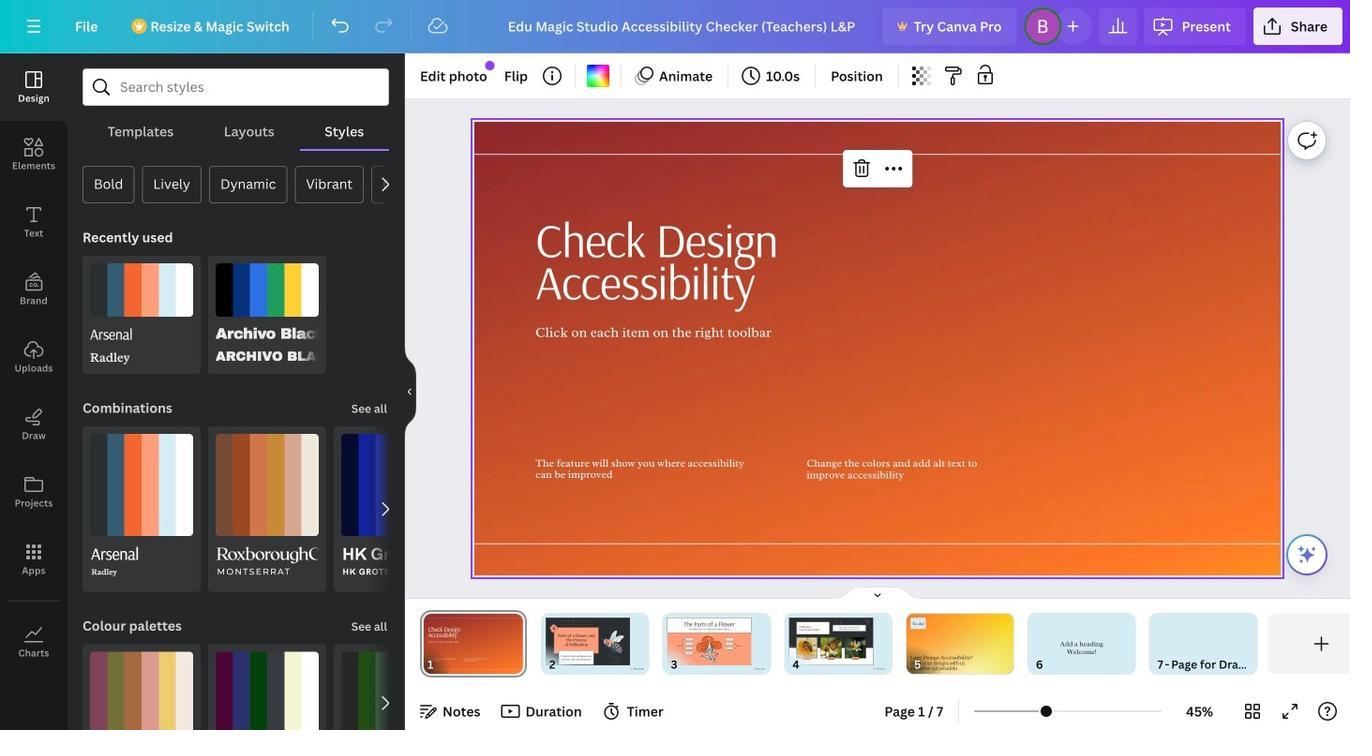 Task type: vqa. For each thing, say whether or not it's contained in the screenshot.
STARTED
no



Task type: describe. For each thing, give the bounding box(es) containing it.
1 apply style image from the left
[[90, 653, 193, 731]]

Search styles search field
[[120, 69, 352, 105]]

Zoom button
[[1170, 697, 1231, 727]]

hide pages image
[[833, 586, 923, 601]]

1 pink rectangle image from the left
[[546, 618, 630, 666]]

no colour image
[[587, 65, 610, 87]]

3 pink rectangle image from the left
[[789, 618, 874, 666]]

Page title text field
[[442, 656, 449, 675]]

2 pink rectangle image from the left
[[668, 618, 752, 666]]

canva assistant image
[[1297, 544, 1319, 567]]

side panel tab list
[[0, 53, 68, 676]]



Task type: locate. For each thing, give the bounding box(es) containing it.
page 1 image
[[420, 615, 527, 675]]

2 apply style image from the left
[[216, 653, 319, 731]]

apply style image
[[90, 653, 193, 731], [216, 653, 319, 731], [341, 653, 445, 731]]

Design title text field
[[493, 8, 876, 45]]

hide image
[[404, 347, 417, 437]]

0 horizontal spatial apply style image
[[90, 653, 193, 731]]

2 horizontal spatial apply style image
[[341, 653, 445, 731]]

1 horizontal spatial pink rectangle image
[[668, 618, 752, 666]]

0 horizontal spatial pink rectangle image
[[546, 618, 630, 666]]

1 horizontal spatial apply style image
[[216, 653, 319, 731]]

2 horizontal spatial pink rectangle image
[[789, 618, 874, 666]]

3 apply style image from the left
[[341, 653, 445, 731]]

main menu bar
[[0, 0, 1351, 53]]

pink rectangle image
[[546, 618, 630, 666], [668, 618, 752, 666], [789, 618, 874, 666]]



